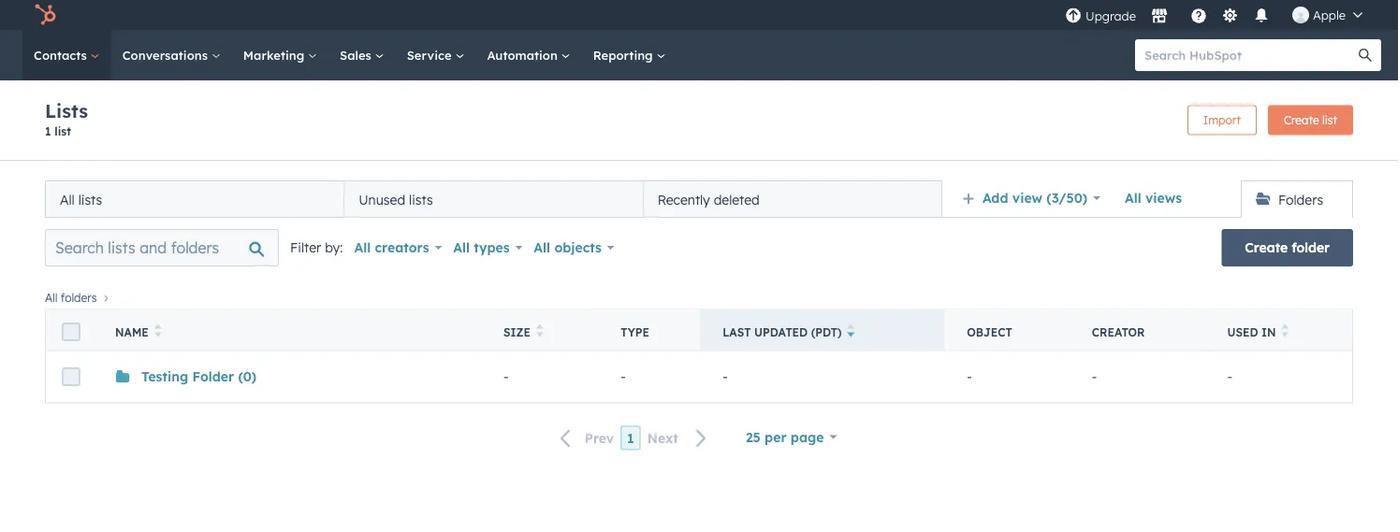 Task type: vqa. For each thing, say whether or not it's contained in the screenshot.
2nd Press to sort. icon from right
yes



Task type: locate. For each thing, give the bounding box(es) containing it.
1 button
[[621, 426, 641, 451]]

press to sort. element right name
[[154, 324, 161, 340]]

0 vertical spatial create
[[1284, 113, 1319, 127]]

all left views
[[1125, 190, 1142, 206]]

press to sort. image for used in
[[1282, 324, 1289, 337]]

press to sort. element inside size button
[[536, 324, 543, 340]]

25 per page
[[746, 429, 824, 445]]

last updated (pdt)
[[723, 325, 842, 339]]

1 horizontal spatial press to sort. image
[[1282, 324, 1289, 337]]

filter
[[290, 240, 321, 256]]

1
[[45, 124, 51, 138], [627, 430, 634, 446]]

1 lists from the left
[[78, 191, 102, 208]]

press to sort. element right size
[[536, 324, 543, 340]]

service
[[407, 47, 455, 63]]

(pdt)
[[811, 325, 842, 339]]

marketplaces button
[[1140, 0, 1179, 30]]

press to sort. image inside used in button
[[1282, 324, 1289, 337]]

add view (3/50) button
[[950, 180, 1113, 217]]

3 - from the left
[[723, 369, 728, 385]]

press to sort. element right 'in'
[[1282, 324, 1289, 340]]

all
[[1125, 190, 1142, 206], [60, 191, 75, 208], [354, 240, 371, 256], [453, 240, 470, 256], [534, 240, 550, 256], [45, 291, 58, 305]]

press to sort. element
[[154, 324, 161, 340], [536, 324, 543, 340], [1282, 324, 1289, 340]]

list inside lists 1 list
[[54, 124, 71, 138]]

notifications image
[[1253, 8, 1270, 25]]

(0)
[[238, 369, 257, 385]]

2 press to sort. element from the left
[[536, 324, 543, 340]]

1 vertical spatial 1
[[627, 430, 634, 446]]

2 lists from the left
[[409, 191, 433, 208]]

create inside lists banner
[[1284, 113, 1319, 127]]

import
[[1203, 113, 1241, 127]]

0 horizontal spatial list
[[54, 124, 71, 138]]

- down creator
[[1092, 369, 1097, 385]]

1 horizontal spatial lists
[[409, 191, 433, 208]]

last
[[723, 325, 751, 339]]

marketing link
[[232, 30, 329, 80]]

0 horizontal spatial lists
[[78, 191, 102, 208]]

view
[[1013, 190, 1043, 206]]

0 horizontal spatial 1
[[45, 124, 51, 138]]

press to sort. image
[[536, 324, 543, 337], [1282, 324, 1289, 337]]

page
[[791, 429, 824, 445]]

settings image
[[1222, 8, 1239, 25]]

- down type at the left of page
[[621, 369, 626, 385]]

1 down lists
[[45, 124, 51, 138]]

press to sort. image right 'in'
[[1282, 324, 1289, 337]]

1 horizontal spatial 1
[[627, 430, 634, 446]]

used in
[[1228, 325, 1276, 339]]

automation
[[487, 47, 561, 63]]

apple button
[[1281, 0, 1374, 30]]

all for all creators
[[354, 240, 371, 256]]

lists down lists 1 list on the left
[[78, 191, 102, 208]]

objects
[[554, 240, 602, 256]]

all right by:
[[354, 240, 371, 256]]

2 press to sort. image from the left
[[1282, 324, 1289, 337]]

notifications button
[[1246, 0, 1278, 30]]

2 horizontal spatial press to sort. element
[[1282, 324, 1289, 340]]

create
[[1284, 113, 1319, 127], [1245, 240, 1288, 256]]

list up folders
[[1322, 113, 1337, 127]]

all inside navigation
[[45, 291, 58, 305]]

1 press to sort. element from the left
[[154, 324, 161, 340]]

create up folders
[[1284, 113, 1319, 127]]

create list
[[1284, 113, 1337, 127]]

reporting
[[593, 47, 657, 63]]

testing
[[141, 369, 188, 385]]

lists
[[78, 191, 102, 208], [409, 191, 433, 208]]

all folders
[[45, 291, 97, 305]]

all left types
[[453, 240, 470, 256]]

1 horizontal spatial press to sort. element
[[536, 324, 543, 340]]

lists banner
[[45, 99, 1353, 141]]

marketing
[[243, 47, 308, 63]]

all for all folders
[[45, 291, 58, 305]]

reporting link
[[582, 30, 677, 80]]

search button
[[1350, 39, 1381, 71]]

all left folders
[[45, 291, 58, 305]]

create left folder
[[1245, 240, 1288, 256]]

0 horizontal spatial press to sort. element
[[154, 324, 161, 340]]

press to sort. element inside name "button"
[[154, 324, 161, 340]]

all types button
[[453, 235, 523, 261]]

settings link
[[1219, 5, 1242, 25]]

- down used
[[1228, 369, 1233, 385]]

creators
[[375, 240, 429, 256]]

1 horizontal spatial list
[[1322, 113, 1337, 127]]

prev button
[[549, 426, 621, 451]]

create for create folder
[[1245, 240, 1288, 256]]

lists right unused at the left
[[409, 191, 433, 208]]

3 press to sort. element from the left
[[1282, 324, 1289, 340]]

0 horizontal spatial press to sort. image
[[536, 324, 543, 337]]

name
[[115, 325, 149, 339]]

- down last
[[723, 369, 728, 385]]

create inside button
[[1245, 240, 1288, 256]]

list down lists
[[54, 124, 71, 138]]

in
[[1262, 325, 1276, 339]]

next button
[[641, 426, 719, 451]]

25
[[746, 429, 761, 445]]

sales link
[[329, 30, 396, 80]]

menu
[[1063, 0, 1376, 30]]

all for all lists
[[60, 191, 75, 208]]

contacts link
[[22, 30, 111, 80]]

all for all objects
[[534, 240, 550, 256]]

press to sort. image right size
[[536, 324, 543, 337]]

deleted
[[714, 191, 760, 208]]

6 - from the left
[[1228, 369, 1233, 385]]

press to sort. element inside used in button
[[1282, 324, 1289, 340]]

5 - from the left
[[1092, 369, 1097, 385]]

0 vertical spatial 1
[[45, 124, 51, 138]]

all left objects
[[534, 240, 550, 256]]

- down "object"
[[967, 369, 972, 385]]

object
[[967, 325, 1013, 339]]

apple
[[1313, 7, 1346, 22]]

recently deleted
[[658, 191, 760, 208]]

all views link
[[1113, 180, 1194, 217]]

prev
[[585, 430, 614, 447]]

name button
[[93, 310, 481, 351]]

1 press to sort. image from the left
[[536, 324, 543, 337]]

all down lists 1 list on the left
[[60, 191, 75, 208]]

import link
[[1188, 105, 1257, 135]]

hubspot image
[[34, 4, 56, 26]]

unused lists
[[359, 191, 433, 208]]

all creators button
[[354, 235, 442, 261]]

list
[[1322, 113, 1337, 127], [54, 124, 71, 138]]

unused
[[359, 191, 405, 208]]

press to sort. image inside size button
[[536, 324, 543, 337]]

all folders navigation
[[45, 285, 1353, 309]]

press to sort. image
[[154, 324, 161, 337]]

(3/50)
[[1047, 190, 1088, 206]]

1 right prev
[[627, 430, 634, 446]]

1 vertical spatial create
[[1245, 240, 1288, 256]]

automation link
[[476, 30, 582, 80]]

-
[[504, 369, 509, 385], [621, 369, 626, 385], [723, 369, 728, 385], [967, 369, 972, 385], [1092, 369, 1097, 385], [1228, 369, 1233, 385]]

- down size
[[504, 369, 509, 385]]



Task type: describe. For each thing, give the bounding box(es) containing it.
search image
[[1359, 49, 1372, 62]]

filter by:
[[290, 240, 343, 256]]

upgrade image
[[1065, 8, 1082, 25]]

2 - from the left
[[621, 369, 626, 385]]

size button
[[481, 310, 598, 351]]

all objects
[[534, 240, 602, 256]]

per
[[765, 429, 787, 445]]

conversations link
[[111, 30, 232, 80]]

testing folder (0) link
[[141, 369, 257, 385]]

menu containing apple
[[1063, 0, 1376, 30]]

recently
[[658, 191, 710, 208]]

types
[[474, 240, 510, 256]]

descending sort. press to sort ascending. image
[[847, 324, 854, 337]]

Search lists and folders search field
[[45, 229, 279, 267]]

all lists
[[60, 191, 102, 208]]

all creators
[[354, 240, 429, 256]]

folders
[[61, 291, 97, 305]]

create folder
[[1245, 240, 1330, 256]]

25 per page button
[[734, 419, 849, 456]]

conversations
[[122, 47, 211, 63]]

folder
[[192, 369, 234, 385]]

hubspot link
[[22, 4, 70, 26]]

type
[[621, 325, 650, 339]]

marketplaces image
[[1151, 8, 1168, 25]]

updated
[[754, 325, 808, 339]]

lists 1 list
[[45, 99, 88, 138]]

bob builder image
[[1293, 7, 1309, 23]]

all for all views
[[1125, 190, 1142, 206]]

add
[[983, 190, 1008, 206]]

folders
[[1278, 191, 1324, 208]]

1 inside button
[[627, 430, 634, 446]]

sales
[[340, 47, 375, 63]]

help image
[[1190, 8, 1207, 25]]

descending sort. press to sort ascending. element
[[847, 324, 854, 340]]

all objects button
[[534, 235, 615, 261]]

create folder button
[[1222, 229, 1353, 267]]

press to sort. element for used in
[[1282, 324, 1289, 340]]

all types
[[453, 240, 510, 256]]

lists for all lists
[[78, 191, 102, 208]]

all views
[[1125, 190, 1182, 206]]

last updated (pdt) button
[[700, 310, 945, 351]]

1 inside lists 1 list
[[45, 124, 51, 138]]

service link
[[396, 30, 476, 80]]

lists
[[45, 99, 88, 123]]

used
[[1228, 325, 1258, 339]]

Search HubSpot search field
[[1135, 39, 1365, 71]]

lists for unused lists
[[409, 191, 433, 208]]

add view (3/50)
[[983, 190, 1088, 206]]

4 - from the left
[[967, 369, 972, 385]]

by:
[[325, 240, 343, 256]]

pagination navigation
[[549, 426, 719, 451]]

all for all types
[[453, 240, 470, 256]]

press to sort. image for size
[[536, 324, 543, 337]]

size
[[504, 325, 531, 339]]

next
[[647, 430, 678, 447]]

press to sort. element for name
[[154, 324, 161, 340]]

create list link
[[1268, 105, 1353, 135]]

folder
[[1292, 240, 1330, 256]]

1 - from the left
[[504, 369, 509, 385]]

press to sort. element for size
[[536, 324, 543, 340]]

used in button
[[1205, 310, 1353, 351]]

contacts
[[34, 47, 91, 63]]

upgrade
[[1086, 8, 1136, 24]]

create for create list
[[1284, 113, 1319, 127]]

help button
[[1183, 0, 1215, 30]]

testing folder (0)
[[141, 369, 257, 385]]

creator
[[1092, 325, 1145, 339]]

views
[[1146, 190, 1182, 206]]



